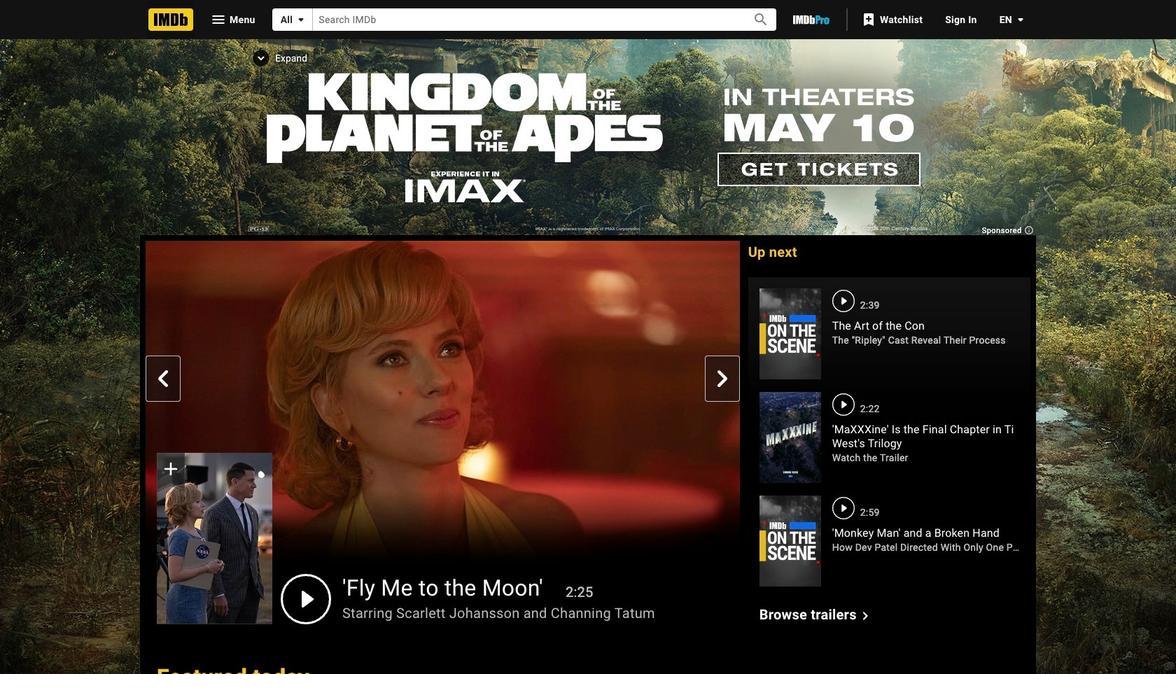 Task type: vqa. For each thing, say whether or not it's contained in the screenshot.
people corresponding to favorite actors
no



Task type: describe. For each thing, give the bounding box(es) containing it.
2 arrow drop down image from the left
[[1013, 11, 1030, 28]]

'fly me to the moon' element
[[146, 241, 740, 625]]

chevron right image
[[857, 608, 874, 625]]

menu image
[[210, 11, 227, 28]]

chevron right inline image
[[714, 371, 731, 388]]

Search IMDb text field
[[313, 9, 738, 31]]

monkey man image
[[760, 496, 822, 587]]



Task type: locate. For each thing, give the bounding box(es) containing it.
None field
[[313, 9, 738, 31]]

arrow drop down image
[[293, 11, 310, 28], [1013, 11, 1030, 28]]

submit search image
[[753, 11, 770, 28]]

chevron left inline image
[[155, 371, 172, 388]]

'fly me to the moon' image
[[146, 241, 740, 576]]

ripley image
[[760, 289, 822, 380]]

1 arrow drop down image from the left
[[293, 11, 310, 28]]

1 horizontal spatial arrow drop down image
[[1013, 11, 1030, 28]]

watchlist image
[[861, 11, 878, 28]]

fly me to the moon image
[[157, 454, 273, 625], [157, 454, 273, 625]]

None search field
[[272, 8, 777, 31]]

0 horizontal spatial arrow drop down image
[[293, 11, 310, 28]]

maxxxine image
[[760, 392, 822, 484]]

group
[[146, 241, 740, 625], [157, 454, 273, 625]]



